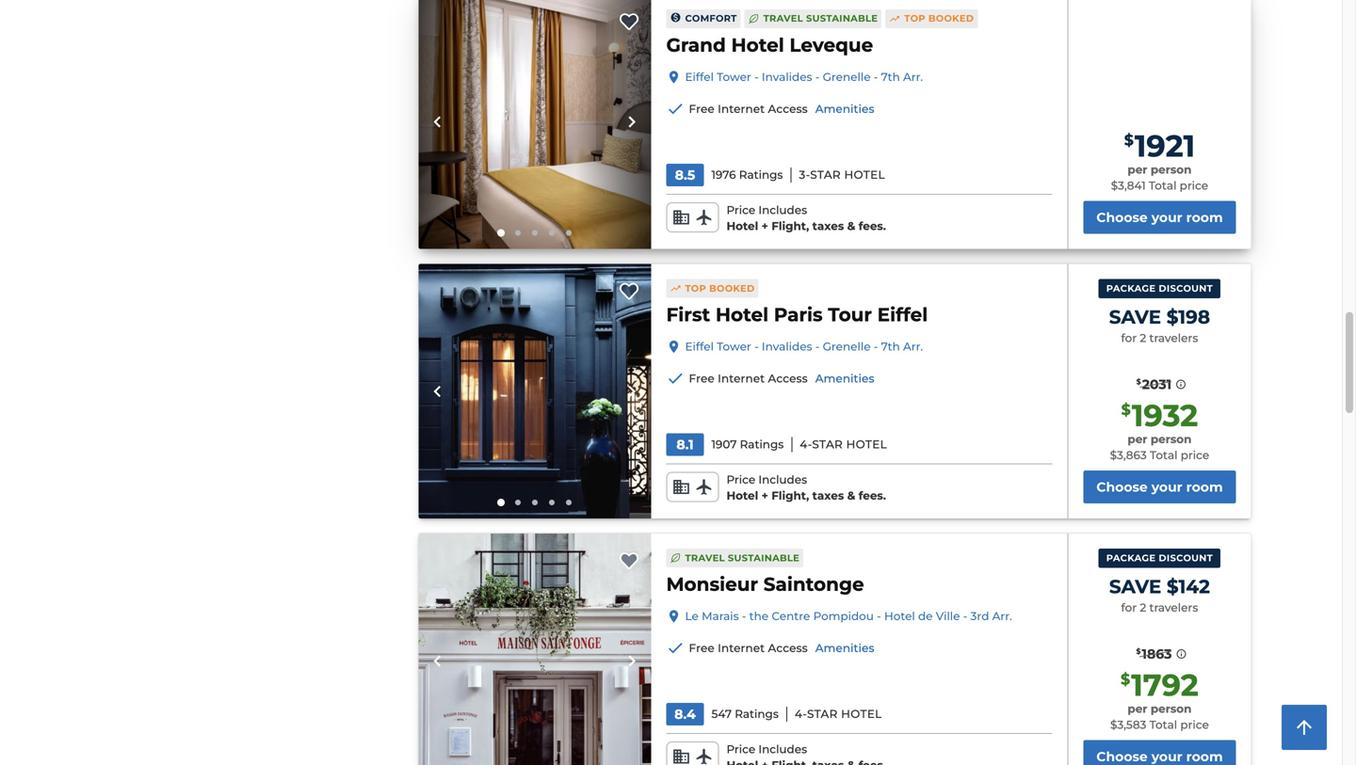 Task type: describe. For each thing, give the bounding box(es) containing it.
price for 1932
[[1181, 449, 1209, 462]]

0 vertical spatial travel sustainable
[[763, 13, 878, 24]]

internet for 1921
[[718, 102, 765, 116]]

1 vertical spatial travel
[[685, 553, 725, 564]]

saintonge
[[764, 573, 864, 596]]

package for 1792
[[1106, 553, 1156, 564]]

price for 1921
[[727, 203, 755, 217]]

facade/entrance image for 1932
[[419, 264, 651, 519]]

for 2 travelers for 1932
[[1121, 331, 1198, 345]]

package discount for 1932
[[1106, 283, 1213, 294]]

go to image #4 image for 1921
[[549, 230, 555, 236]]

your for 1792
[[1152, 749, 1183, 765]]

4-star hotel for 1792
[[795, 708, 882, 722]]

for 2 travelers for 1792
[[1121, 601, 1198, 615]]

$ 2031
[[1136, 377, 1172, 393]]

includes for 1921
[[759, 203, 807, 217]]

paris
[[774, 303, 823, 326]]

go to image #1 image for 1921
[[497, 229, 505, 237]]

amenities for save $142
[[815, 642, 875, 656]]

grand hotel leveque
[[666, 33, 873, 56]]

arr. for 1921
[[903, 70, 923, 84]]

go to image #2 image for 1921
[[515, 230, 521, 236]]

ratings for 1932
[[740, 438, 784, 452]]

2031
[[1142, 377, 1172, 393]]

4- for 1792
[[795, 708, 807, 722]]

first hotel paris tour eiffel
[[666, 303, 928, 326]]

package discount for 1792
[[1106, 553, 1213, 564]]

3-star hotel
[[799, 168, 885, 182]]

the
[[749, 610, 769, 624]]

eiffel for 1921
[[685, 70, 714, 84]]

1976 ratings
[[711, 168, 783, 182]]

eiffel tower - invalides - grenelle - 7th arr. for 1921
[[685, 70, 923, 84]]

2 for 1792
[[1140, 601, 1146, 615]]

547
[[711, 708, 732, 722]]

access for save $142
[[768, 642, 808, 656]]

travelers for 1792
[[1149, 601, 1198, 615]]

1921
[[1135, 128, 1195, 164]]

per for 1932
[[1128, 433, 1148, 446]]

hotel inside first hotel paris tour eiffel element
[[716, 303, 769, 326]]

invalides for 1921
[[762, 70, 812, 84]]

room for 1932
[[1186, 479, 1223, 496]]

free internet access amenities for save $142
[[689, 642, 875, 656]]

eiffel for save $198
[[685, 340, 714, 354]]

leveque
[[790, 33, 873, 56]]

grand
[[666, 33, 726, 56]]

0 vertical spatial ratings
[[739, 168, 783, 182]]

$ for 2031
[[1136, 378, 1141, 386]]

go to image #3 image for 1921
[[532, 230, 538, 236]]

ville
[[936, 610, 960, 624]]

7th for 1921
[[881, 70, 900, 84]]

person for 1932
[[1151, 433, 1192, 446]]

+ for 1921
[[762, 219, 768, 233]]

+ for save $198
[[762, 489, 768, 503]]

total for 1792
[[1150, 719, 1177, 732]]

4-star hotel for 1932
[[800, 438, 887, 452]]

internet for save $142
[[718, 642, 765, 656]]

1792
[[1131, 667, 1199, 704]]

go to image #4 image for save $198
[[549, 500, 555, 506]]

de
[[918, 610, 933, 624]]

8.5
[[675, 167, 695, 183]]

choose your room button for 1932
[[1083, 471, 1236, 504]]

flight, for save $198
[[772, 489, 809, 503]]

0 horizontal spatial top booked
[[685, 283, 755, 294]]

$142
[[1167, 575, 1210, 599]]

0 horizontal spatial top
[[685, 283, 706, 294]]

8.4
[[674, 707, 696, 723]]

1 choose your room button from the top
[[1083, 201, 1236, 234]]

grand hotel leveque element
[[666, 32, 873, 58]]

travelers for 1932
[[1149, 331, 1198, 345]]

per for 1792
[[1128, 703, 1148, 716]]

go to image #5 image for save $198
[[566, 500, 572, 506]]

invalides for save $198
[[762, 340, 812, 354]]

price includes
[[727, 743, 807, 757]]

for for 1792
[[1121, 601, 1137, 615]]

2 vertical spatial arr.
[[992, 610, 1012, 624]]

fees. for 1921
[[859, 219, 886, 233]]

$ for 1792
[[1121, 671, 1130, 689]]

monsieur
[[666, 573, 758, 596]]

save $198
[[1109, 306, 1210, 329]]

1 photo carousel region from the top
[[419, 0, 651, 249]]

tower for save $198
[[717, 340, 751, 354]]

$ 1863
[[1136, 646, 1172, 662]]

$3,841
[[1111, 179, 1146, 192]]

1907 ratings
[[711, 438, 784, 452]]

internet for save $198
[[718, 372, 765, 386]]

1932
[[1132, 397, 1198, 434]]

grenelle for 1921
[[823, 70, 871, 84]]

eiffel tower - invalides - grenelle - 7th arr. for save $198
[[685, 340, 923, 354]]

choose your room for 1792
[[1096, 749, 1223, 765]]

access for save $198
[[768, 372, 808, 386]]

le
[[685, 610, 699, 624]]

1863
[[1142, 646, 1172, 662]]

1 horizontal spatial sustainable
[[806, 13, 878, 24]]

facade/entrance image for 1792
[[419, 534, 651, 766]]

$ 1932 per person $3,863 total price
[[1110, 397, 1209, 462]]

choose for 1792
[[1096, 749, 1148, 765]]

free for save $142
[[689, 642, 715, 656]]

1976
[[711, 168, 736, 182]]

save $142
[[1109, 575, 1210, 599]]

1 vertical spatial booked
[[709, 283, 755, 294]]

flight, for 1921
[[772, 219, 809, 233]]

marais
[[702, 610, 739, 624]]

1 horizontal spatial top booked
[[904, 13, 974, 24]]

price for 1792
[[1180, 719, 1209, 732]]



Task type: locate. For each thing, give the bounding box(es) containing it.
1 + from the top
[[762, 219, 768, 233]]

0 vertical spatial choose your room button
[[1083, 201, 1236, 234]]

1 vertical spatial for
[[1121, 601, 1137, 615]]

0 vertical spatial go to image #3 image
[[532, 230, 538, 236]]

tour
[[828, 303, 872, 326]]

arr.
[[903, 70, 923, 84], [903, 340, 923, 354], [992, 610, 1012, 624]]

+
[[762, 219, 768, 233], [762, 489, 768, 503]]

go to image #1 image
[[497, 229, 505, 237], [497, 499, 505, 507]]

1 vertical spatial person
[[1151, 433, 1192, 446]]

total inside $ 1792 per person $3,583 total price
[[1150, 719, 1177, 732]]

for down save $142
[[1121, 601, 1137, 615]]

2 for 1932
[[1140, 331, 1146, 345]]

3-
[[799, 168, 810, 182]]

1 invalides from the top
[[762, 70, 812, 84]]

1 free from the top
[[689, 102, 715, 116]]

free for save $198
[[689, 372, 715, 386]]

2 vertical spatial price
[[1180, 719, 1209, 732]]

eiffel
[[685, 70, 714, 84], [877, 303, 928, 326], [685, 340, 714, 354]]

1 access from the top
[[768, 102, 808, 116]]

2 for 2 travelers from the top
[[1121, 601, 1198, 615]]

1 eiffel tower - invalides - grenelle - 7th arr. from the top
[[685, 70, 923, 84]]

& for save $198
[[847, 489, 855, 503]]

sustainable
[[806, 13, 878, 24], [728, 553, 800, 564]]

price for save $198
[[727, 473, 755, 487]]

free down grand
[[689, 102, 715, 116]]

$3,863
[[1110, 449, 1147, 462]]

0 vertical spatial eiffel tower - invalides - grenelle - 7th arr.
[[685, 70, 923, 84]]

547 ratings
[[711, 708, 779, 722]]

ratings for 1792
[[735, 708, 779, 722]]

$
[[1124, 131, 1134, 149], [1136, 378, 1141, 386], [1121, 401, 1131, 419], [1136, 647, 1141, 656], [1121, 671, 1130, 689]]

amenities down tour
[[815, 372, 875, 386]]

1 go to image #5 image from the top
[[566, 230, 572, 236]]

1 vertical spatial fees.
[[859, 489, 886, 503]]

amenities for 1921
[[815, 102, 875, 116]]

8.1
[[676, 437, 694, 453]]

pompidou
[[813, 610, 874, 624]]

eiffel down grand
[[685, 70, 714, 84]]

star right 1976 ratings
[[810, 168, 841, 182]]

internet down the
[[718, 642, 765, 656]]

photo carousel region
[[419, 0, 651, 249], [419, 264, 651, 519], [419, 534, 651, 766]]

2 go to image #1 image from the top
[[497, 499, 505, 507]]

travel up monsieur
[[685, 553, 725, 564]]

go to image #1 image for save $198
[[497, 499, 505, 507]]

go to image #2 image
[[515, 230, 521, 236], [515, 500, 521, 506]]

1 vertical spatial choose your room
[[1096, 479, 1223, 496]]

$ inside $ 2031
[[1136, 378, 1141, 386]]

0 vertical spatial per
[[1128, 163, 1148, 177]]

0 vertical spatial for 2 travelers
[[1121, 331, 1198, 345]]

star up price includes
[[807, 708, 838, 722]]

2 choose your room from the top
[[1096, 479, 1223, 496]]

2 tower from the top
[[717, 340, 751, 354]]

2 vertical spatial your
[[1152, 749, 1183, 765]]

1 vertical spatial &
[[847, 489, 855, 503]]

top booked
[[904, 13, 974, 24], [685, 283, 755, 294]]

free internet access amenities down grand hotel leveque element
[[689, 102, 875, 116]]

free internet access amenities down "centre"
[[689, 642, 875, 656]]

booked
[[929, 13, 974, 24], [709, 283, 755, 294]]

1 vertical spatial star
[[812, 438, 843, 452]]

2 price includes hotel + flight, taxes & fees. from the top
[[727, 473, 886, 503]]

2
[[1140, 331, 1146, 345], [1140, 601, 1146, 615]]

price includes hotel + flight, taxes & fees. for save $198
[[727, 473, 886, 503]]

total inside $ 1921 per person $3,841 total price
[[1149, 179, 1177, 192]]

go to image #5 image
[[566, 230, 572, 236], [566, 500, 572, 506]]

comfort
[[685, 13, 737, 24]]

2 taxes from the top
[[812, 489, 844, 503]]

save
[[1109, 306, 1161, 329], [1109, 575, 1161, 599]]

1 vertical spatial 4-
[[795, 708, 807, 722]]

sustainable up "leveque"
[[806, 13, 878, 24]]

price down 1792
[[1180, 719, 1209, 732]]

0 vertical spatial internet
[[718, 102, 765, 116]]

$198
[[1167, 306, 1210, 329]]

1 grenelle from the top
[[823, 70, 871, 84]]

2 vertical spatial per
[[1128, 703, 1148, 716]]

2 per from the top
[[1128, 433, 1148, 446]]

choose down $3,841
[[1096, 210, 1148, 226]]

1 vertical spatial choose
[[1096, 479, 1148, 496]]

for 2 travelers down save $142
[[1121, 601, 1198, 615]]

1 vertical spatial facade/entrance image
[[419, 534, 651, 766]]

+ down 1976 ratings
[[762, 219, 768, 233]]

2 free from the top
[[689, 372, 715, 386]]

travelers
[[1149, 331, 1198, 345], [1149, 601, 1198, 615]]

go to image #4 image
[[549, 230, 555, 236], [549, 500, 555, 506]]

package discount up save $142
[[1106, 553, 1213, 564]]

7th for save $198
[[881, 340, 900, 354]]

your for 1932
[[1152, 479, 1183, 496]]

price down 1921
[[1180, 179, 1208, 192]]

room for 1792
[[1186, 749, 1223, 765]]

price down 547 ratings
[[727, 743, 755, 757]]

3 amenities from the top
[[815, 642, 875, 656]]

0 vertical spatial 2
[[1140, 331, 1146, 345]]

1 go to image #3 image from the top
[[532, 230, 538, 236]]

0 vertical spatial your
[[1152, 210, 1183, 226]]

2 discount from the top
[[1159, 553, 1213, 564]]

access down "centre"
[[768, 642, 808, 656]]

free internet access amenities
[[689, 102, 875, 116], [689, 372, 875, 386], [689, 642, 875, 656]]

$ inside $ 1792 per person $3,583 total price
[[1121, 671, 1130, 689]]

1 vertical spatial amenities
[[815, 372, 875, 386]]

2 go to image #3 image from the top
[[532, 500, 538, 506]]

save for 1932
[[1109, 306, 1161, 329]]

package discount
[[1106, 283, 1213, 294], [1106, 553, 1213, 564]]

1 vertical spatial +
[[762, 489, 768, 503]]

3 room from the top
[[1186, 749, 1223, 765]]

free internet access amenities down first hotel paris tour eiffel element at the top of page
[[689, 372, 875, 386]]

2 for from the top
[[1121, 601, 1137, 615]]

1907
[[711, 438, 737, 452]]

3 price from the top
[[727, 743, 755, 757]]

package
[[1106, 283, 1156, 294], [1106, 553, 1156, 564]]

for down save $198
[[1121, 331, 1137, 345]]

travelers down save $198
[[1149, 331, 1198, 345]]

travel up grand hotel leveque
[[763, 13, 803, 24]]

1 internet from the top
[[718, 102, 765, 116]]

2 vertical spatial choose
[[1096, 749, 1148, 765]]

total right $3,863
[[1150, 449, 1178, 462]]

eiffel inside first hotel paris tour eiffel element
[[877, 303, 928, 326]]

for
[[1121, 331, 1137, 345], [1121, 601, 1137, 615]]

total inside "$ 1932 per person $3,863 total price"
[[1150, 449, 1178, 462]]

0 vertical spatial +
[[762, 219, 768, 233]]

2 & from the top
[[847, 489, 855, 503]]

1 vertical spatial per
[[1128, 433, 1148, 446]]

2 vertical spatial person
[[1151, 703, 1192, 716]]

1 vertical spatial go to image #2 image
[[515, 500, 521, 506]]

discount up $198
[[1159, 283, 1213, 294]]

$ for 1921
[[1124, 131, 1134, 149]]

1 vertical spatial choose your room button
[[1083, 471, 1236, 504]]

ratings right 1907
[[740, 438, 784, 452]]

2 includes from the top
[[759, 473, 807, 487]]

per inside $ 1792 per person $3,583 total price
[[1128, 703, 1148, 716]]

0 vertical spatial travelers
[[1149, 331, 1198, 345]]

$ left 2031 on the right of the page
[[1136, 378, 1141, 386]]

2 vertical spatial includes
[[759, 743, 807, 757]]

travel
[[763, 13, 803, 24], [685, 553, 725, 564]]

1 vertical spatial save
[[1109, 575, 1161, 599]]

+ down 1907 ratings
[[762, 489, 768, 503]]

price inside $ 1792 per person $3,583 total price
[[1180, 719, 1209, 732]]

2 2 from the top
[[1140, 601, 1146, 615]]

2 go to image #5 image from the top
[[566, 500, 572, 506]]

room down $ 1921 per person $3,841 total price
[[1186, 210, 1223, 226]]

1 package from the top
[[1106, 283, 1156, 294]]

total right $3,841
[[1149, 179, 1177, 192]]

taxes for save $198
[[812, 489, 844, 503]]

free down first on the top
[[689, 372, 715, 386]]

2 amenities from the top
[[815, 372, 875, 386]]

your down $ 1792 per person $3,583 total price
[[1152, 749, 1183, 765]]

1 vertical spatial travelers
[[1149, 601, 1198, 615]]

star
[[810, 168, 841, 182], [812, 438, 843, 452], [807, 708, 838, 722]]

1 amenities from the top
[[815, 102, 875, 116]]

price includes hotel + flight, taxes & fees. down 1907 ratings
[[727, 473, 886, 503]]

1 free internet access amenities from the top
[[689, 102, 875, 116]]

2 package discount from the top
[[1106, 553, 1213, 564]]

2 go to image #4 image from the top
[[549, 500, 555, 506]]

1 per from the top
[[1128, 163, 1148, 177]]

1 vertical spatial travel sustainable
[[685, 553, 800, 564]]

2 package from the top
[[1106, 553, 1156, 564]]

includes for save $198
[[759, 473, 807, 487]]

2 + from the top
[[762, 489, 768, 503]]

-
[[754, 70, 759, 84], [815, 70, 820, 84], [874, 70, 878, 84], [754, 340, 759, 354], [815, 340, 820, 354], [874, 340, 878, 354], [742, 610, 746, 624], [877, 610, 881, 624], [963, 610, 968, 624]]

0 vertical spatial package
[[1106, 283, 1156, 294]]

$ left 1863
[[1136, 647, 1141, 656]]

price includes hotel + flight, taxes & fees. down the "3-"
[[727, 203, 886, 233]]

flight, down 1907 ratings
[[772, 489, 809, 503]]

access down first hotel paris tour eiffel element at the top of page
[[768, 372, 808, 386]]

2 vertical spatial ratings
[[735, 708, 779, 722]]

choose your room button down $3,863
[[1083, 471, 1236, 504]]

0 vertical spatial &
[[847, 219, 855, 233]]

2 room from the top
[[1186, 479, 1223, 496]]

star for save $142
[[807, 708, 838, 722]]

price inside "$ 1932 per person $3,863 total price"
[[1181, 449, 1209, 462]]

your down $ 1921 per person $3,841 total price
[[1152, 210, 1183, 226]]

$ inside "$ 1932 per person $3,863 total price"
[[1121, 401, 1131, 419]]

3 per from the top
[[1128, 703, 1148, 716]]

free down le
[[689, 642, 715, 656]]

1 horizontal spatial travel
[[763, 13, 803, 24]]

travel sustainable up monsieur saintonge
[[685, 553, 800, 564]]

per for 1921
[[1128, 163, 1148, 177]]

go to image #3 image
[[532, 230, 538, 236], [532, 500, 538, 506]]

person for 1921
[[1151, 163, 1192, 177]]

4- right 1907 ratings
[[800, 438, 812, 452]]

0 vertical spatial travel
[[763, 13, 803, 24]]

$ left 1792
[[1121, 671, 1130, 689]]

1 vertical spatial your
[[1152, 479, 1183, 496]]

grenelle
[[823, 70, 871, 84], [823, 340, 871, 354]]

1 person from the top
[[1151, 163, 1192, 177]]

choose your room button
[[1083, 201, 1236, 234], [1083, 471, 1236, 504], [1083, 741, 1236, 766]]

eiffel tower - invalides - grenelle - 7th arr. down "leveque"
[[685, 70, 923, 84]]

1 your from the top
[[1152, 210, 1183, 226]]

tower for 1921
[[717, 70, 751, 84]]

amenities down "leveque"
[[815, 102, 875, 116]]

2 down save $142
[[1140, 601, 1146, 615]]

flight, down the "3-"
[[772, 219, 809, 233]]

save left $198
[[1109, 306, 1161, 329]]

amenities
[[815, 102, 875, 116], [815, 372, 875, 386], [815, 642, 875, 656]]

hotel
[[731, 33, 784, 56], [844, 168, 885, 182], [727, 219, 758, 233], [716, 303, 769, 326], [846, 438, 887, 452], [727, 489, 758, 503], [884, 610, 915, 624], [841, 708, 882, 722]]

$3,583
[[1110, 719, 1147, 732]]

go to image #5 image for 1921
[[566, 230, 572, 236]]

go to image #2 image for save $198
[[515, 500, 521, 506]]

3 choose your room from the top
[[1096, 749, 1223, 765]]

2 invalides from the top
[[762, 340, 812, 354]]

1 vertical spatial includes
[[759, 473, 807, 487]]

2 your from the top
[[1152, 479, 1183, 496]]

1 for 2 travelers from the top
[[1121, 331, 1198, 345]]

0 vertical spatial fees.
[[859, 219, 886, 233]]

eiffel tower - invalides - grenelle - 7th arr. down paris
[[685, 340, 923, 354]]

photo carousel region for 1792
[[419, 534, 651, 766]]

2 free internet access amenities from the top
[[689, 372, 875, 386]]

2 save from the top
[[1109, 575, 1161, 599]]

facade/entrance image
[[419, 264, 651, 519], [419, 534, 651, 766]]

internet
[[718, 102, 765, 116], [718, 372, 765, 386], [718, 642, 765, 656]]

1 vertical spatial free internet access amenities
[[689, 372, 875, 386]]

0 horizontal spatial travel
[[685, 553, 725, 564]]

1 vertical spatial package
[[1106, 553, 1156, 564]]

2 go to image #2 image from the top
[[515, 500, 521, 506]]

price includes hotel + flight, taxes & fees.
[[727, 203, 886, 233], [727, 473, 886, 503]]

discount for 1932
[[1159, 283, 1213, 294]]

choose your room
[[1096, 210, 1223, 226], [1096, 479, 1223, 496], [1096, 749, 1223, 765]]

2 eiffel tower - invalides - grenelle - 7th arr. from the top
[[685, 340, 923, 354]]

price for 1921
[[1180, 179, 1208, 192]]

4- up price includes
[[795, 708, 807, 722]]

1 vertical spatial price
[[727, 473, 755, 487]]

per up $3,841
[[1128, 163, 1148, 177]]

1 go to image #2 image from the top
[[515, 230, 521, 236]]

room down $ 1792 per person $3,583 total price
[[1186, 749, 1223, 765]]

0 vertical spatial total
[[1149, 179, 1177, 192]]

3 access from the top
[[768, 642, 808, 656]]

1 discount from the top
[[1159, 283, 1213, 294]]

1 vertical spatial go to image #4 image
[[549, 500, 555, 506]]

choose your room button for 1792
[[1083, 741, 1236, 766]]

2 vertical spatial total
[[1150, 719, 1177, 732]]

0 vertical spatial sustainable
[[806, 13, 878, 24]]

2 vertical spatial amenities
[[815, 642, 875, 656]]

internet up 1976 ratings
[[718, 102, 765, 116]]

1 fees. from the top
[[859, 219, 886, 233]]

your down "$ 1932 per person $3,863 total price"
[[1152, 479, 1183, 496]]

includes down the "3-"
[[759, 203, 807, 217]]

price inside $ 1921 per person $3,841 total price
[[1180, 179, 1208, 192]]

0 vertical spatial top
[[904, 13, 926, 24]]

person inside $ 1792 per person $3,583 total price
[[1151, 703, 1192, 716]]

3 photo carousel region from the top
[[419, 534, 651, 766]]

$ left 1932
[[1121, 401, 1131, 419]]

total for 1921
[[1149, 179, 1177, 192]]

choose down $3,583 at the right
[[1096, 749, 1148, 765]]

per up $3,863
[[1128, 433, 1148, 446]]

0 vertical spatial includes
[[759, 203, 807, 217]]

1 price from the top
[[727, 203, 755, 217]]

your
[[1152, 210, 1183, 226], [1152, 479, 1183, 496], [1152, 749, 1183, 765]]

room
[[1186, 210, 1223, 226], [1186, 479, 1223, 496], [1186, 749, 1223, 765]]

2 vertical spatial photo carousel region
[[419, 534, 651, 766]]

price
[[1180, 179, 1208, 192], [1181, 449, 1209, 462], [1180, 719, 1209, 732]]

0 vertical spatial flight,
[[772, 219, 809, 233]]

per inside $ 1921 per person $3,841 total price
[[1128, 163, 1148, 177]]

taxes down 3-star hotel
[[812, 219, 844, 233]]

monsieur saintonge
[[666, 573, 864, 596]]

0 vertical spatial go to image #1 image
[[497, 229, 505, 237]]

room down "$ 1932 per person $3,863 total price"
[[1186, 479, 1223, 496]]

2 flight, from the top
[[772, 489, 809, 503]]

access for 1921
[[768, 102, 808, 116]]

1 price includes hotel + flight, taxes & fees. from the top
[[727, 203, 886, 233]]

2 photo carousel region from the top
[[419, 264, 651, 519]]

person inside "$ 1932 per person $3,863 total price"
[[1151, 433, 1192, 446]]

total
[[1149, 179, 1177, 192], [1150, 449, 1178, 462], [1150, 719, 1177, 732]]

choose your room button down $3,841
[[1083, 201, 1236, 234]]

access down grand hotel leveque element
[[768, 102, 808, 116]]

fees.
[[859, 219, 886, 233], [859, 489, 886, 503]]

4-
[[800, 438, 812, 452], [795, 708, 807, 722]]

photo carousel region for 1932
[[419, 264, 651, 519]]

0 vertical spatial eiffel
[[685, 70, 714, 84]]

3rd
[[971, 610, 989, 624]]

ratings
[[739, 168, 783, 182], [740, 438, 784, 452], [735, 708, 779, 722]]

2 internet from the top
[[718, 372, 765, 386]]

per inside "$ 1932 per person $3,863 total price"
[[1128, 433, 1148, 446]]

taxes
[[812, 219, 844, 233], [812, 489, 844, 503]]

& for 1921
[[847, 219, 855, 233]]

1 choose from the top
[[1096, 210, 1148, 226]]

1 vertical spatial top booked
[[685, 283, 755, 294]]

for 2 travelers
[[1121, 331, 1198, 345], [1121, 601, 1198, 615]]

invalides down first hotel paris tour eiffel element at the top of page
[[762, 340, 812, 354]]

2 down save $198
[[1140, 331, 1146, 345]]

person
[[1151, 163, 1192, 177], [1151, 433, 1192, 446], [1151, 703, 1192, 716]]

0 vertical spatial free
[[689, 102, 715, 116]]

0 vertical spatial price
[[727, 203, 755, 217]]

invalides down grand hotel leveque element
[[762, 70, 812, 84]]

travelers down save $142
[[1149, 601, 1198, 615]]

for 2 travelers down save $198
[[1121, 331, 1198, 345]]

1 vertical spatial eiffel tower - invalides - grenelle - 7th arr.
[[685, 340, 923, 354]]

2 travelers from the top
[[1149, 601, 1198, 615]]

top
[[904, 13, 926, 24], [685, 283, 706, 294]]

1 vertical spatial price includes hotel + flight, taxes & fees.
[[727, 473, 886, 503]]

$ inside $ 1921 per person $3,841 total price
[[1124, 131, 1134, 149]]

free internet access amenities for save $198
[[689, 372, 875, 386]]

1 vertical spatial ratings
[[740, 438, 784, 452]]

1 vertical spatial invalides
[[762, 340, 812, 354]]

le marais - the centre pompidou - hotel de ville - 3rd arr.
[[685, 610, 1012, 624]]

4- for 1932
[[800, 438, 812, 452]]

3 free internet access amenities from the top
[[689, 642, 875, 656]]

total for 1932
[[1150, 449, 1178, 462]]

star right 1907 ratings
[[812, 438, 843, 452]]

1 vertical spatial sustainable
[[728, 553, 800, 564]]

1 save from the top
[[1109, 306, 1161, 329]]

2 facade/entrance image from the top
[[419, 534, 651, 766]]

go to image #3 image for save $198
[[532, 500, 538, 506]]

discount
[[1159, 283, 1213, 294], [1159, 553, 1213, 564]]

3 includes from the top
[[759, 743, 807, 757]]

4-star hotel
[[800, 438, 887, 452], [795, 708, 882, 722]]

0 vertical spatial save
[[1109, 306, 1161, 329]]

1 2 from the top
[[1140, 331, 1146, 345]]

0 vertical spatial top booked
[[904, 13, 974, 24]]

0 vertical spatial 7th
[[881, 70, 900, 84]]

0 vertical spatial photo carousel region
[[419, 0, 651, 249]]

2 fees. from the top
[[859, 489, 886, 503]]

1 vertical spatial total
[[1150, 449, 1178, 462]]

total right $3,583 at the right
[[1150, 719, 1177, 732]]

1 vertical spatial for 2 travelers
[[1121, 601, 1198, 615]]

1 taxes from the top
[[812, 219, 844, 233]]

2 vertical spatial internet
[[718, 642, 765, 656]]

3 your from the top
[[1152, 749, 1183, 765]]

1 vertical spatial photo carousel region
[[419, 264, 651, 519]]

save left '$142'
[[1109, 575, 1161, 599]]

choose your room down $3,583 at the right
[[1096, 749, 1223, 765]]

grenelle down tour
[[823, 340, 871, 354]]

taxes for 1921
[[812, 219, 844, 233]]

flight,
[[772, 219, 809, 233], [772, 489, 809, 503]]

star for 1921
[[810, 168, 841, 182]]

person inside $ 1921 per person $3,841 total price
[[1151, 163, 1192, 177]]

free
[[689, 102, 715, 116], [689, 372, 715, 386], [689, 642, 715, 656]]

tower down first hotel paris tour eiffel element at the top of page
[[717, 340, 751, 354]]

eiffel tower - invalides - grenelle - 7th arr.
[[685, 70, 923, 84], [685, 340, 923, 354]]

tower down grand hotel leveque element
[[717, 70, 751, 84]]

1 vertical spatial flight,
[[772, 489, 809, 503]]

amenities for save $198
[[815, 372, 875, 386]]

2 choose your room button from the top
[[1083, 471, 1236, 504]]

price
[[727, 203, 755, 217], [727, 473, 755, 487], [727, 743, 755, 757]]

$ left 1921
[[1124, 131, 1134, 149]]

2 price from the top
[[727, 473, 755, 487]]

$ 1921 per person $3,841 total price
[[1111, 128, 1208, 192]]

0 vertical spatial grenelle
[[823, 70, 871, 84]]

per up $3,583 at the right
[[1128, 703, 1148, 716]]

package discount up save $198
[[1106, 283, 1213, 294]]

centre
[[772, 610, 810, 624]]

2 choose from the top
[[1096, 479, 1148, 496]]

sustainable up monsieur saintonge
[[728, 553, 800, 564]]

price down 1907 ratings
[[727, 473, 755, 487]]

person for 1792
[[1151, 703, 1192, 716]]

package up save $142
[[1106, 553, 1156, 564]]

2 vertical spatial room
[[1186, 749, 1223, 765]]

2 person from the top
[[1151, 433, 1192, 446]]

0 vertical spatial for
[[1121, 331, 1137, 345]]

grenelle down "leveque"
[[823, 70, 871, 84]]

1 for from the top
[[1121, 331, 1137, 345]]

grenelle for save $198
[[823, 340, 871, 354]]

3 free from the top
[[689, 642, 715, 656]]

0 vertical spatial free internet access amenities
[[689, 102, 875, 116]]

invalides
[[762, 70, 812, 84], [762, 340, 812, 354]]

2 vertical spatial free internet access amenities
[[689, 642, 875, 656]]

ratings right 547
[[735, 708, 779, 722]]

&
[[847, 219, 855, 233], [847, 489, 855, 503]]

access
[[768, 102, 808, 116], [768, 372, 808, 386], [768, 642, 808, 656]]

3 internet from the top
[[718, 642, 765, 656]]

image 1 of 5 image
[[419, 0, 651, 249]]

per
[[1128, 163, 1148, 177], [1128, 433, 1148, 446], [1128, 703, 1148, 716]]

7th
[[881, 70, 900, 84], [881, 340, 900, 354]]

1 package discount from the top
[[1106, 283, 1213, 294]]

free for 1921
[[689, 102, 715, 116]]

discount up '$142'
[[1159, 553, 1213, 564]]

includes down 1907 ratings
[[759, 473, 807, 487]]

2 access from the top
[[768, 372, 808, 386]]

1 vertical spatial top
[[685, 283, 706, 294]]

monsieur saintonge element
[[666, 572, 864, 598]]

price includes hotel + flight, taxes & fees. for 1921
[[727, 203, 886, 233]]

$ for 1863
[[1136, 647, 1141, 656]]

fees. for save $198
[[859, 489, 886, 503]]

3 choose your room button from the top
[[1083, 741, 1236, 766]]

includes down 547 ratings
[[759, 743, 807, 757]]

1 includes from the top
[[759, 203, 807, 217]]

save for 1792
[[1109, 575, 1161, 599]]

for for 1932
[[1121, 331, 1137, 345]]

choose for 1932
[[1096, 479, 1148, 496]]

free internet access amenities for 1921
[[689, 102, 875, 116]]

0 vertical spatial price
[[1180, 179, 1208, 192]]

1 vertical spatial go to image #3 image
[[532, 500, 538, 506]]

1 7th from the top
[[881, 70, 900, 84]]

$ inside the $ 1863
[[1136, 647, 1141, 656]]

choose your room for 1932
[[1096, 479, 1223, 496]]

3 choose from the top
[[1096, 749, 1148, 765]]

1 choose your room from the top
[[1096, 210, 1223, 226]]

0 vertical spatial arr.
[[903, 70, 923, 84]]

amenities down pompidou
[[815, 642, 875, 656]]

0 vertical spatial room
[[1186, 210, 1223, 226]]

internet up 1907 ratings
[[718, 372, 765, 386]]

0 horizontal spatial booked
[[709, 283, 755, 294]]

choose down $3,863
[[1096, 479, 1148, 496]]

travel sustainable
[[763, 13, 878, 24], [685, 553, 800, 564]]

first hotel paris tour eiffel element
[[666, 302, 928, 328]]

0 vertical spatial invalides
[[762, 70, 812, 84]]

1 vertical spatial room
[[1186, 479, 1223, 496]]

1 room from the top
[[1186, 210, 1223, 226]]

1 facade/entrance image from the top
[[419, 264, 651, 519]]

first
[[666, 303, 710, 326]]

1 vertical spatial 4-star hotel
[[795, 708, 882, 722]]

tower
[[717, 70, 751, 84], [717, 340, 751, 354]]

includes
[[759, 203, 807, 217], [759, 473, 807, 487], [759, 743, 807, 757]]

travel sustainable up "leveque"
[[763, 13, 878, 24]]

0 vertical spatial facade/entrance image
[[419, 264, 651, 519]]

1 horizontal spatial top
[[904, 13, 926, 24]]

eiffel down first on the top
[[685, 340, 714, 354]]

1 go to image #1 image from the top
[[497, 229, 505, 237]]

price down 1976 ratings
[[727, 203, 755, 217]]

1 vertical spatial internet
[[718, 372, 765, 386]]

$ 1792 per person $3,583 total price
[[1110, 667, 1209, 732]]

choose
[[1096, 210, 1148, 226], [1096, 479, 1148, 496], [1096, 749, 1148, 765]]

ratings right 1976
[[739, 168, 783, 182]]

discount for 1792
[[1159, 553, 1213, 564]]

1 & from the top
[[847, 219, 855, 233]]

hotel inside grand hotel leveque element
[[731, 33, 784, 56]]

0 horizontal spatial sustainable
[[728, 553, 800, 564]]

1 vertical spatial eiffel
[[877, 303, 928, 326]]

eiffel right tour
[[877, 303, 928, 326]]

$ for 1932
[[1121, 401, 1131, 419]]

1 tower from the top
[[717, 70, 751, 84]]

0 vertical spatial tower
[[717, 70, 751, 84]]

3 person from the top
[[1151, 703, 1192, 716]]

price down 1932
[[1181, 449, 1209, 462]]

taxes up saintonge at bottom right
[[812, 489, 844, 503]]

1 travelers from the top
[[1149, 331, 1198, 345]]

arr. for save $198
[[903, 340, 923, 354]]

choose your room down $3,841
[[1096, 210, 1223, 226]]

1 go to image #4 image from the top
[[549, 230, 555, 236]]

choose your room down $3,863
[[1096, 479, 1223, 496]]

0 vertical spatial go to image #4 image
[[549, 230, 555, 236]]

0 vertical spatial amenities
[[815, 102, 875, 116]]

package for 1932
[[1106, 283, 1156, 294]]

0 vertical spatial booked
[[929, 13, 974, 24]]

2 7th from the top
[[881, 340, 900, 354]]

1 flight, from the top
[[772, 219, 809, 233]]

package up save $198
[[1106, 283, 1156, 294]]

2 grenelle from the top
[[823, 340, 871, 354]]

choose your room button down $3,583 at the right
[[1083, 741, 1236, 766]]



Task type: vqa. For each thing, say whether or not it's contained in the screenshot.
Terms
no



